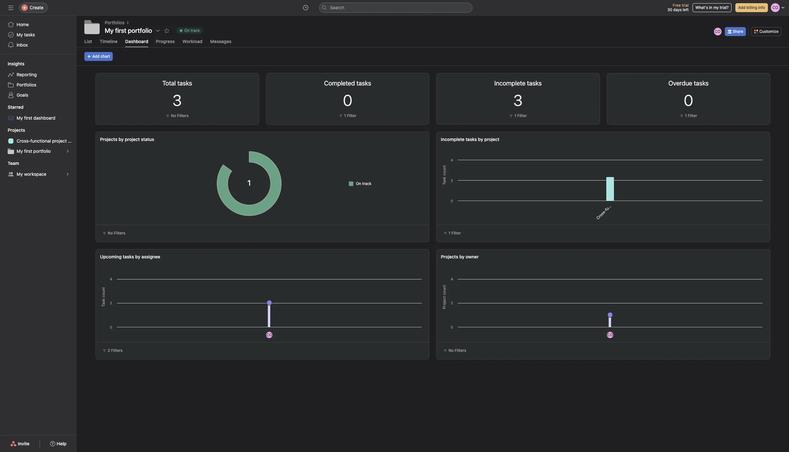 Task type: vqa. For each thing, say whether or not it's contained in the screenshot.
1st Mark complete checkbox from the bottom of the page
no



Task type: locate. For each thing, give the bounding box(es) containing it.
1 horizontal spatial on
[[356, 181, 361, 186]]

more actions image for 0
[[759, 80, 764, 85]]

first for dashboard
[[24, 115, 32, 121]]

portfolios link up my first portfolio
[[105, 19, 125, 26]]

my inside projects element
[[17, 149, 23, 154]]

1 horizontal spatial no
[[171, 113, 176, 118]]

add left billing
[[739, 5, 746, 10]]

my
[[105, 27, 114, 34], [17, 32, 23, 37], [17, 115, 23, 121], [17, 149, 23, 154], [17, 172, 23, 177]]

1 horizontal spatial more actions image
[[759, 80, 764, 85]]

3 for first 3 'button' from right
[[514, 91, 523, 109]]

projects left by owner
[[441, 254, 458, 260]]

reporting link
[[4, 70, 73, 80]]

my for my tasks
[[17, 32, 23, 37]]

tasks inside global element
[[24, 32, 35, 37]]

help
[[57, 442, 66, 447]]

0 vertical spatial portfolios
[[105, 20, 125, 25]]

messages
[[210, 39, 231, 44]]

free
[[673, 3, 681, 8]]

0 vertical spatial projects
[[8, 128, 25, 133]]

0 horizontal spatial projects
[[8, 128, 25, 133]]

1 vertical spatial add
[[92, 54, 100, 59]]

1 horizontal spatial tasks
[[123, 254, 134, 260]]

1 horizontal spatial projects
[[100, 137, 117, 142]]

0 horizontal spatial 3
[[173, 91, 182, 109]]

track
[[191, 28, 200, 33], [362, 181, 372, 186]]

first portfolio
[[115, 27, 152, 34]]

my inside global element
[[17, 32, 23, 37]]

my up timeline
[[105, 27, 114, 34]]

0 horizontal spatial add
[[92, 54, 100, 59]]

portfolios up my first portfolio
[[105, 20, 125, 25]]

my for my first portfolio
[[105, 27, 114, 34]]

tasks for upcoming
[[123, 254, 134, 260]]

0 vertical spatial no filters
[[171, 113, 189, 118]]

1
[[344, 113, 346, 118], [515, 113, 516, 118], [685, 113, 687, 118], [449, 231, 451, 236]]

my for my first portfolio
[[17, 149, 23, 154]]

home
[[17, 22, 29, 27]]

2 3 button from the left
[[514, 91, 523, 109]]

2 3 from the left
[[514, 91, 523, 109]]

0 horizontal spatial tasks
[[24, 32, 35, 37]]

co
[[715, 29, 721, 34], [267, 333, 272, 338], [608, 333, 613, 338]]

my workspace
[[17, 172, 46, 177]]

2 horizontal spatial tasks
[[466, 137, 477, 142]]

more actions image
[[247, 80, 252, 85], [759, 80, 764, 85]]

trial?
[[720, 5, 729, 10]]

2 horizontal spatial no
[[449, 349, 454, 353]]

1 vertical spatial tasks
[[466, 137, 477, 142]]

2 vertical spatial no filters
[[449, 349, 466, 353]]

my down cross-
[[17, 149, 23, 154]]

no filters for the bottommost no filters button
[[449, 349, 466, 353]]

0 vertical spatial tasks
[[24, 32, 35, 37]]

add chart
[[92, 54, 110, 59]]

1 horizontal spatial no filters button
[[164, 113, 190, 119]]

2 horizontal spatial projects
[[441, 254, 458, 260]]

0 vertical spatial no
[[171, 113, 176, 118]]

add inside button
[[739, 5, 746, 10]]

on track
[[184, 28, 200, 33], [356, 181, 372, 186]]

1 horizontal spatial 0
[[684, 91, 693, 109]]

1 vertical spatial portfolios link
[[4, 80, 73, 90]]

0 horizontal spatial on
[[184, 28, 190, 33]]

2 more actions image from the left
[[759, 80, 764, 85]]

home link
[[4, 19, 73, 30]]

no filters for top no filters button
[[171, 113, 189, 118]]

portfolios link
[[105, 19, 125, 26], [4, 80, 73, 90]]

2 filters
[[108, 349, 123, 353]]

2 vertical spatial projects
[[441, 254, 458, 260]]

3
[[173, 91, 182, 109], [514, 91, 523, 109]]

1 first from the top
[[24, 115, 32, 121]]

0 horizontal spatial track
[[191, 28, 200, 33]]

0 horizontal spatial no
[[108, 231, 113, 236]]

1 more actions image from the left
[[247, 80, 252, 85]]

projects up cross-
[[8, 128, 25, 133]]

2 first from the top
[[24, 149, 32, 154]]

projects inside dropdown button
[[8, 128, 25, 133]]

0 vertical spatial add
[[739, 5, 746, 10]]

projects for projects by project status
[[100, 137, 117, 142]]

0 horizontal spatial 0 button
[[343, 91, 352, 109]]

more actions image right edit chart image
[[759, 80, 764, 85]]

2 0 from the left
[[684, 91, 693, 109]]

1 vertical spatial no
[[108, 231, 113, 236]]

my tasks
[[17, 32, 35, 37]]

my inside teams element
[[17, 172, 23, 177]]

0 vertical spatial on track
[[184, 28, 200, 33]]

no filters button
[[164, 113, 190, 119], [100, 229, 128, 238], [441, 347, 469, 356]]

add left chart
[[92, 54, 100, 59]]

add chart button
[[84, 52, 113, 61]]

filter
[[347, 113, 357, 118], [518, 113, 527, 118], [688, 113, 697, 118], [452, 231, 461, 236]]

portfolios
[[105, 20, 125, 25], [17, 82, 36, 88]]

filters for top no filters button
[[177, 113, 189, 118]]

1 horizontal spatial 0 button
[[684, 91, 693, 109]]

0 horizontal spatial 3 button
[[173, 91, 182, 109]]

history image
[[303, 5, 308, 10]]

inbox link
[[4, 40, 73, 50]]

add
[[739, 5, 746, 10], [92, 54, 100, 59]]

0 horizontal spatial portfolios link
[[4, 80, 73, 90]]

2 horizontal spatial no filters
[[449, 349, 466, 353]]

3 button down incomplete tasks
[[514, 91, 523, 109]]

show options image
[[155, 28, 160, 33]]

edit chart image
[[238, 80, 243, 85]]

cross-functional project plan link
[[4, 136, 77, 146]]

1 vertical spatial no filters
[[108, 231, 125, 236]]

no for the bottommost no filters button
[[449, 349, 454, 353]]

0 horizontal spatial co
[[267, 333, 272, 338]]

first inside starred "element"
[[24, 115, 32, 121]]

1 vertical spatial track
[[362, 181, 372, 186]]

2 horizontal spatial no filters button
[[441, 347, 469, 356]]

1 vertical spatial projects
[[100, 137, 117, 142]]

3 down incomplete tasks
[[514, 91, 523, 109]]

what's in my trial? button
[[693, 3, 732, 12]]

billing
[[747, 5, 758, 10]]

0 vertical spatial on
[[184, 28, 190, 33]]

on
[[184, 28, 190, 33], [356, 181, 361, 186]]

0 down overdue tasks
[[684, 91, 693, 109]]

0 horizontal spatial more actions image
[[247, 80, 252, 85]]

filters inside button
[[111, 349, 123, 353]]

starred button
[[0, 104, 23, 111]]

team
[[8, 161, 19, 166]]

3 for first 3 'button' from the left
[[173, 91, 182, 109]]

dashboard
[[33, 115, 55, 121]]

my down team
[[17, 172, 23, 177]]

add for add chart
[[92, 54, 100, 59]]

1 horizontal spatial co
[[608, 333, 613, 338]]

1 horizontal spatial portfolios
[[105, 20, 125, 25]]

tasks left by project
[[466, 137, 477, 142]]

0 button down overdue tasks
[[684, 91, 693, 109]]

0 vertical spatial portfolios link
[[105, 19, 125, 26]]

tasks right upcoming
[[123, 254, 134, 260]]

2 vertical spatial no
[[449, 349, 454, 353]]

projects left by
[[100, 137, 117, 142]]

0
[[343, 91, 352, 109], [684, 91, 693, 109]]

my up inbox
[[17, 32, 23, 37]]

first left dashboard
[[24, 115, 32, 121]]

no
[[171, 113, 176, 118], [108, 231, 113, 236], [449, 349, 454, 353]]

0 horizontal spatial portfolios
[[17, 82, 36, 88]]

portfolios link down reporting
[[4, 80, 73, 90]]

0 horizontal spatial on track
[[184, 28, 200, 33]]

0 button
[[343, 91, 352, 109], [684, 91, 693, 109]]

add inside button
[[92, 54, 100, 59]]

progress link
[[156, 39, 175, 47]]

2 vertical spatial tasks
[[123, 254, 134, 260]]

no filters
[[171, 113, 189, 118], [108, 231, 125, 236], [449, 349, 466, 353]]

edit chart image
[[750, 80, 755, 85]]

my inside starred "element"
[[17, 115, 23, 121]]

total tasks
[[162, 80, 192, 87]]

first inside projects element
[[24, 149, 32, 154]]

1 horizontal spatial add
[[739, 5, 746, 10]]

3 button
[[173, 91, 182, 109], [514, 91, 523, 109]]

add billing info button
[[736, 3, 768, 12]]

1 horizontal spatial no filters
[[171, 113, 189, 118]]

teams element
[[0, 158, 77, 181]]

3 button down total tasks
[[173, 91, 182, 109]]

my for my first dashboard
[[17, 115, 23, 121]]

0 down completed tasks
[[343, 91, 352, 109]]

first
[[24, 115, 32, 121], [24, 149, 32, 154]]

1 filter button
[[337, 113, 358, 119], [508, 113, 529, 119], [678, 113, 699, 119], [441, 229, 464, 238]]

projects
[[8, 128, 25, 133], [100, 137, 117, 142], [441, 254, 458, 260]]

1 horizontal spatial 3 button
[[514, 91, 523, 109]]

0 horizontal spatial 0
[[343, 91, 352, 109]]

starred element
[[0, 102, 77, 125]]

0 horizontal spatial no filters
[[108, 231, 125, 236]]

1 filter
[[344, 113, 357, 118], [515, 113, 527, 118], [685, 113, 697, 118], [449, 231, 461, 236]]

insights button
[[0, 61, 24, 67]]

info
[[759, 5, 765, 10]]

first for portfolio
[[24, 149, 32, 154]]

1 0 from the left
[[343, 91, 352, 109]]

incomplete
[[441, 137, 465, 142]]

1 vertical spatial portfolios
[[17, 82, 36, 88]]

0 vertical spatial track
[[191, 28, 200, 33]]

1 vertical spatial no filters button
[[100, 229, 128, 238]]

no for top no filters button
[[171, 113, 176, 118]]

upcoming
[[100, 254, 122, 260]]

my first dashboard
[[17, 115, 55, 121]]

my down 'starred'
[[17, 115, 23, 121]]

3 down total tasks
[[173, 91, 182, 109]]

add to starred image
[[164, 28, 169, 33]]

1 vertical spatial first
[[24, 149, 32, 154]]

portfolios down reporting
[[17, 82, 36, 88]]

tasks down home
[[24, 32, 35, 37]]

tasks
[[24, 32, 35, 37], [466, 137, 477, 142], [123, 254, 134, 260]]

my first portfolio
[[105, 27, 152, 34]]

1 3 from the left
[[173, 91, 182, 109]]

1 horizontal spatial 3
[[514, 91, 523, 109]]

search
[[330, 5, 344, 10]]

1 horizontal spatial on track
[[356, 181, 372, 186]]

first down cross-
[[24, 149, 32, 154]]

projects by owner
[[441, 254, 479, 260]]

1 horizontal spatial portfolios link
[[105, 19, 125, 26]]

workload
[[183, 39, 203, 44]]

list
[[84, 39, 92, 44]]

filters
[[177, 113, 189, 118], [114, 231, 125, 236], [111, 349, 123, 353], [455, 349, 466, 353]]

more actions image right edit chart icon on the top of the page
[[247, 80, 252, 85]]

0 button down completed tasks
[[343, 91, 352, 109]]

projects element
[[0, 125, 77, 158]]

share
[[733, 29, 743, 34]]

customize button
[[752, 27, 782, 36]]

0 vertical spatial first
[[24, 115, 32, 121]]

search button
[[319, 3, 473, 13]]



Task type: describe. For each thing, give the bounding box(es) containing it.
1 3 button from the left
[[173, 91, 182, 109]]

1 vertical spatial on
[[356, 181, 361, 186]]

add for add billing info
[[739, 5, 746, 10]]

2 0 button from the left
[[684, 91, 693, 109]]

goals
[[17, 92, 28, 98]]

0 vertical spatial no filters button
[[164, 113, 190, 119]]

1 0 button from the left
[[343, 91, 352, 109]]

my first portfolio
[[17, 149, 51, 154]]

workspace
[[24, 172, 46, 177]]

by
[[119, 137, 124, 142]]

goals link
[[4, 90, 73, 100]]

team button
[[0, 160, 19, 167]]

portfolios inside insights element
[[17, 82, 36, 88]]

track inside on track popup button
[[191, 28, 200, 33]]

help button
[[46, 439, 71, 450]]

1 horizontal spatial track
[[362, 181, 372, 186]]

view chart image
[[741, 80, 746, 85]]

list link
[[84, 39, 92, 47]]

customize
[[760, 29, 779, 34]]

my for my workspace
[[17, 172, 23, 177]]

0 horizontal spatial no filters button
[[100, 229, 128, 238]]

my tasks link
[[4, 30, 73, 40]]

messages link
[[210, 39, 231, 47]]

hide sidebar image
[[8, 5, 13, 10]]

1 vertical spatial on track
[[356, 181, 372, 186]]

create button
[[19, 3, 48, 13]]

by assignee
[[135, 254, 160, 260]]

view chart image
[[229, 80, 234, 85]]

in
[[709, 5, 713, 10]]

2 vertical spatial no filters button
[[441, 347, 469, 356]]

trial
[[682, 3, 689, 8]]

co for upcoming tasks by assignee
[[267, 333, 272, 338]]

0 for first 0 button from left
[[343, 91, 352, 109]]

project status
[[125, 137, 154, 142]]

starred
[[8, 104, 23, 110]]

global element
[[0, 16, 77, 54]]

free trial 30 days left
[[668, 3, 689, 12]]

invite
[[18, 442, 29, 447]]

projects for projects by owner
[[441, 254, 458, 260]]

tasks for incomplete
[[466, 137, 477, 142]]

add billing info
[[739, 5, 765, 10]]

my first dashboard link
[[4, 113, 73, 123]]

what's in my trial?
[[696, 5, 729, 10]]

projects button
[[0, 127, 25, 134]]

left
[[683, 7, 689, 12]]

project
[[52, 138, 67, 144]]

plan
[[68, 138, 77, 144]]

by project
[[478, 137, 499, 142]]

2 filters button
[[100, 347, 125, 356]]

on track inside on track popup button
[[184, 28, 200, 33]]

incomplete tasks
[[495, 80, 542, 87]]

dashboard link
[[125, 39, 148, 47]]

timeline link
[[100, 39, 118, 47]]

dashboard
[[125, 39, 148, 44]]

timeline
[[100, 39, 118, 44]]

more actions image for 3
[[247, 80, 252, 85]]

progress
[[156, 39, 175, 44]]

insights
[[8, 61, 24, 66]]

on track button
[[174, 26, 205, 35]]

chart
[[101, 54, 110, 59]]

cross-
[[17, 138, 30, 144]]

my first portfolio link
[[4, 146, 73, 157]]

workload link
[[183, 39, 203, 47]]

by owner
[[460, 254, 479, 260]]

no for the left no filters button
[[108, 231, 113, 236]]

search list box
[[319, 3, 473, 13]]

reporting
[[17, 72, 37, 77]]

see details, my first portfolio image
[[66, 150, 70, 153]]

2
[[108, 349, 110, 353]]

filters for 2 filters button
[[111, 349, 123, 353]]

my workspace link
[[4, 169, 73, 180]]

co for projects by owner
[[608, 333, 613, 338]]

0 for 1st 0 button from the right
[[684, 91, 693, 109]]

filters for the left no filters button
[[114, 231, 125, 236]]

projects by project status
[[100, 137, 154, 142]]

my
[[714, 5, 719, 10]]

portfolio
[[33, 149, 51, 154]]

on inside popup button
[[184, 28, 190, 33]]

incomplete tasks by project
[[441, 137, 499, 142]]

upcoming tasks by assignee
[[100, 254, 160, 260]]

see details, my workspace image
[[66, 173, 70, 176]]

cross-functional project plan
[[17, 138, 77, 144]]

insights element
[[0, 58, 77, 102]]

inbox
[[17, 42, 28, 48]]

2 horizontal spatial co
[[715, 29, 721, 34]]

overdue tasks
[[669, 80, 709, 87]]

filters for the bottommost no filters button
[[455, 349, 466, 353]]

functional
[[30, 138, 51, 144]]

invite button
[[6, 439, 34, 450]]

no filters for the left no filters button
[[108, 231, 125, 236]]

30
[[668, 7, 672, 12]]

tasks for my
[[24, 32, 35, 37]]

days
[[674, 7, 682, 12]]

share button
[[725, 27, 746, 36]]

projects for projects
[[8, 128, 25, 133]]

create
[[30, 5, 43, 10]]

completed tasks
[[324, 80, 371, 87]]

what's
[[696, 5, 708, 10]]



